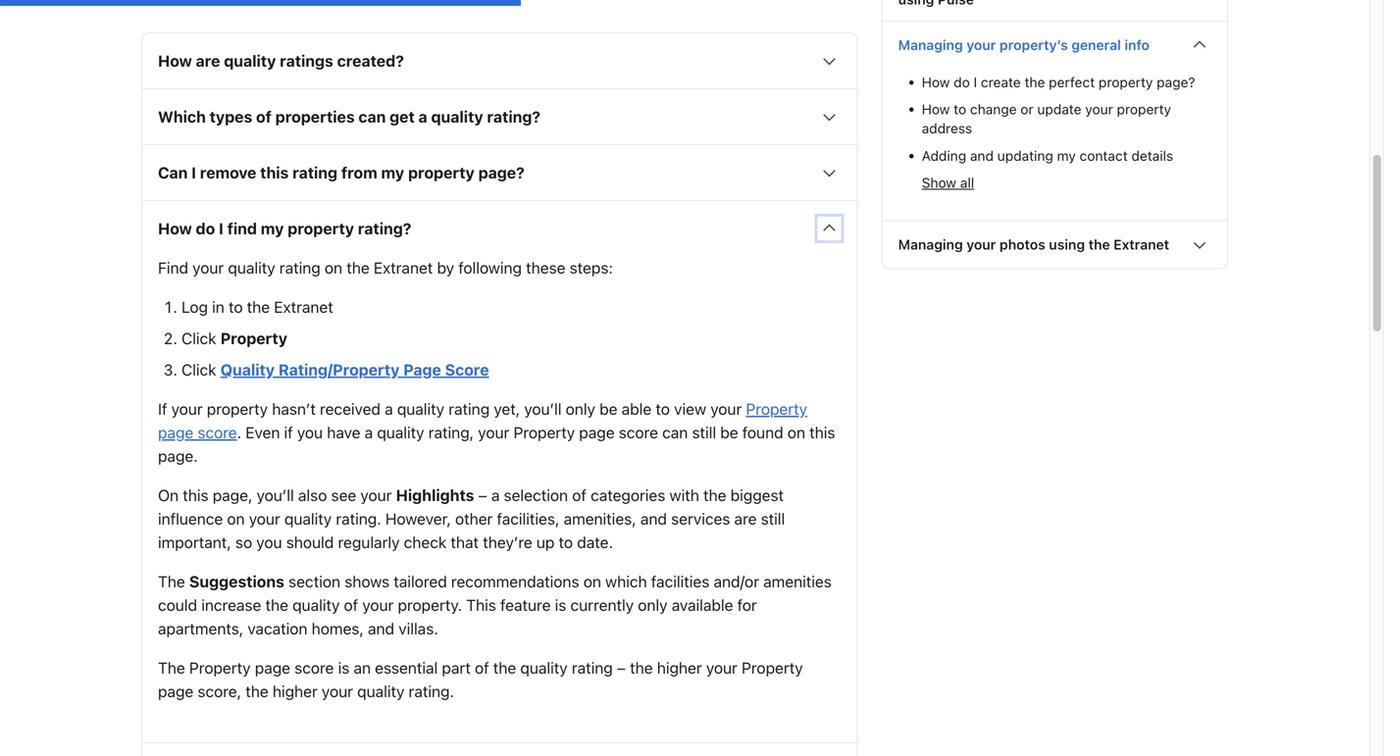 Task type: vqa. For each thing, say whether or not it's contained in the screenshot.
call
no



Task type: locate. For each thing, give the bounding box(es) containing it.
managing your photos using the extranet button
[[898, 233, 1212, 256]]

quality down an
[[357, 682, 405, 701]]

is
[[555, 596, 566, 614], [338, 659, 350, 677]]

and left the villas. on the bottom of page
[[368, 619, 394, 638]]

0 vertical spatial you
[[297, 423, 323, 442]]

1 horizontal spatial my
[[381, 163, 404, 182]]

still
[[692, 423, 716, 442], [761, 510, 785, 528]]

2 vertical spatial and
[[368, 619, 394, 638]]

only left "able"
[[566, 400, 595, 418]]

1 vertical spatial i
[[192, 163, 196, 182]]

0 horizontal spatial still
[[692, 423, 716, 442]]

details
[[1132, 147, 1174, 164]]

my right the find
[[261, 219, 284, 238]]

1 vertical spatial this
[[810, 423, 835, 442]]

managing your property's general info button
[[898, 33, 1212, 57]]

extranet inside dropdown button
[[1114, 237, 1170, 253]]

1 horizontal spatial are
[[734, 510, 757, 528]]

0 vertical spatial still
[[692, 423, 716, 442]]

2 horizontal spatial i
[[974, 74, 977, 90]]

managing down 'show'
[[898, 237, 963, 253]]

rating?
[[487, 107, 541, 126], [358, 219, 411, 238]]

1 vertical spatial managing
[[898, 237, 963, 253]]

on right found
[[788, 423, 805, 442]]

1 horizontal spatial still
[[761, 510, 785, 528]]

2 horizontal spatial my
[[1057, 147, 1076, 164]]

i
[[974, 74, 977, 90], [192, 163, 196, 182], [219, 219, 224, 238]]

quality up should at bottom
[[284, 510, 332, 528]]

the for the property page score is an essential part of the quality rating – the higher your property page score, the higher your quality rating.
[[158, 659, 185, 677]]

1 horizontal spatial you
[[297, 423, 323, 442]]

page inside . even if you have a quality rating, your property page score can still be found on this page.
[[579, 423, 615, 442]]

my down how to change or update your property address link
[[1057, 147, 1076, 164]]

score left even
[[198, 423, 237, 442]]

1 horizontal spatial page?
[[1157, 74, 1195, 90]]

1 vertical spatial higher
[[273, 682, 318, 701]]

how for how to change or update your property address
[[922, 101, 950, 117]]

to
[[954, 101, 967, 117], [229, 298, 243, 316], [656, 400, 670, 418], [559, 533, 573, 552]]

1 horizontal spatial i
[[219, 219, 224, 238]]

1 managing from the top
[[898, 37, 963, 53]]

and inside – a selection of categories with the biggest influence on your quality rating. however, other facilities, amenities, and services are still important, so you should regularly check that they're up to date.
[[641, 510, 667, 528]]

rating/property
[[279, 360, 400, 379]]

of inside section shows tailored recommendations on which facilities and/or amenities could increase the quality of your property. this feature is currently only available for apartments, vacation homes, and villas.
[[344, 596, 358, 614]]

managing up address
[[898, 37, 963, 53]]

to inside – a selection of categories with the biggest influence on your quality rating. however, other facilities, amenities, and services are still important, so you should regularly check that they're up to date.
[[559, 533, 573, 552]]

1 vertical spatial are
[[734, 510, 757, 528]]

rating. inside the property page score is an essential part of the quality rating – the higher your property page score, the higher your quality rating.
[[409, 682, 454, 701]]

0 horizontal spatial and
[[368, 619, 394, 638]]

1 vertical spatial is
[[338, 659, 350, 677]]

extranet
[[1114, 237, 1170, 253], [374, 258, 433, 277], [274, 298, 333, 316]]

on down page,
[[227, 510, 245, 528]]

– inside – a selection of categories with the biggest influence on your quality rating. however, other facilities, amenities, and services are still important, so you should regularly check that they're up to date.
[[478, 486, 487, 505]]

rating. up regularly
[[336, 510, 381, 528]]

of
[[256, 107, 272, 126], [572, 486, 587, 505], [344, 596, 358, 614], [475, 659, 489, 677]]

1 horizontal spatial rating?
[[487, 107, 541, 126]]

page.
[[158, 447, 198, 465]]

1 vertical spatial do
[[196, 219, 215, 238]]

0 vertical spatial managing
[[898, 37, 963, 53]]

the up vacation
[[265, 596, 288, 614]]

highlights
[[396, 486, 474, 505]]

the up services
[[703, 486, 726, 505]]

property's
[[1000, 37, 1068, 53]]

property down info
[[1099, 74, 1153, 90]]

be inside . even if you have a quality rating, your property page score can still be found on this page.
[[720, 423, 738, 442]]

i for create
[[974, 74, 977, 90]]

rating down how do i find my property rating?
[[279, 258, 321, 277]]

these
[[526, 258, 566, 277]]

how inside how to change or update your property address
[[922, 101, 950, 117]]

0 vertical spatial the
[[158, 572, 185, 591]]

1 vertical spatial rating?
[[358, 219, 411, 238]]

on up currently
[[583, 572, 601, 591]]

can inside which types of properties can get a quality rating? dropdown button
[[359, 107, 386, 126]]

be
[[600, 400, 618, 418], [720, 423, 738, 442]]

1 horizontal spatial and
[[641, 510, 667, 528]]

i left the create
[[974, 74, 977, 90]]

this right remove
[[260, 163, 289, 182]]

you right so
[[256, 533, 282, 552]]

the
[[1025, 74, 1045, 90], [1089, 237, 1110, 253], [347, 258, 370, 277], [247, 298, 270, 316], [703, 486, 726, 505], [265, 596, 288, 614], [493, 659, 516, 677], [630, 659, 653, 677], [246, 682, 269, 701]]

still down 'view'
[[692, 423, 716, 442]]

i right can
[[192, 163, 196, 182]]

your down shows
[[362, 596, 394, 614]]

0 vertical spatial i
[[974, 74, 977, 90]]

1 vertical spatial rating.
[[409, 682, 454, 701]]

be left found
[[720, 423, 738, 442]]

the down how do i find my property rating?
[[347, 258, 370, 277]]

a
[[419, 107, 427, 126], [385, 400, 393, 418], [365, 423, 373, 442], [491, 486, 500, 505]]

your down homes,
[[322, 682, 353, 701]]

0 vertical spatial extranet
[[1114, 237, 1170, 253]]

quality inside – a selection of categories with the biggest influence on your quality rating. however, other facilities, amenities, and services are still important, so you should regularly check that they're up to date.
[[284, 510, 332, 528]]

could
[[158, 596, 197, 614]]

do left the create
[[954, 74, 970, 90]]

and inside accordion control element
[[970, 147, 994, 164]]

steps:
[[570, 258, 613, 277]]

2 horizontal spatial and
[[970, 147, 994, 164]]

adding
[[922, 147, 967, 164]]

page?
[[1157, 74, 1195, 90], [478, 163, 525, 182]]

0 horizontal spatial can
[[359, 107, 386, 126]]

extranet up click quality rating/property page score
[[274, 298, 333, 316]]

0 vertical spatial only
[[566, 400, 595, 418]]

page down vacation
[[255, 659, 290, 677]]

can i remove this rating from my property page? button
[[142, 145, 857, 200]]

a right received
[[385, 400, 393, 418]]

2 vertical spatial i
[[219, 219, 224, 238]]

quality left rating,
[[377, 423, 424, 442]]

a inside . even if you have a quality rating, your property page score can still be found on this page.
[[365, 423, 373, 442]]

this up influence on the left bottom
[[183, 486, 209, 505]]

do inside accordion control element
[[954, 74, 970, 90]]

your right see
[[361, 486, 392, 505]]

property down can i remove this rating from my property page?
[[288, 219, 354, 238]]

feature
[[500, 596, 551, 614]]

0 vertical spatial click
[[182, 329, 216, 348]]

0 vertical spatial rating.
[[336, 510, 381, 528]]

1 horizontal spatial do
[[954, 74, 970, 90]]

1 horizontal spatial higher
[[657, 659, 702, 677]]

0 horizontal spatial this
[[183, 486, 209, 505]]

click quality rating/property page score
[[182, 360, 489, 379]]

2 horizontal spatial extranet
[[1114, 237, 1170, 253]]

0 horizontal spatial is
[[338, 659, 350, 677]]

the right using
[[1089, 237, 1110, 253]]

or
[[1021, 101, 1034, 117]]

– a selection of categories with the biggest influence on your quality rating. however, other facilities, amenities, and services are still important, so you should regularly check that they're up to date.
[[158, 486, 785, 552]]

date.
[[577, 533, 613, 552]]

the for the suggestions
[[158, 572, 185, 591]]

2 horizontal spatial score
[[619, 423, 658, 442]]

the up could
[[158, 572, 185, 591]]

managing inside dropdown button
[[898, 37, 963, 53]]

0 horizontal spatial page?
[[478, 163, 525, 182]]

property inside can i remove this rating from my property page? dropdown button
[[408, 163, 475, 182]]

score
[[198, 423, 237, 442], [619, 423, 658, 442], [295, 659, 334, 677]]

this
[[466, 596, 496, 614]]

1 vertical spatial and
[[641, 510, 667, 528]]

1 horizontal spatial –
[[617, 659, 626, 677]]

quality down section
[[292, 596, 340, 614]]

managing
[[898, 37, 963, 53], [898, 237, 963, 253]]

score down homes,
[[295, 659, 334, 677]]

do inside dropdown button
[[196, 219, 215, 238]]

1 vertical spatial extranet
[[374, 258, 433, 277]]

0 horizontal spatial –
[[478, 486, 487, 505]]

0 horizontal spatial do
[[196, 219, 215, 238]]

a right get
[[419, 107, 427, 126]]

other
[[455, 510, 493, 528]]

0 vertical spatial you'll
[[524, 400, 562, 418]]

property down 'log in to the extranet'
[[220, 329, 287, 348]]

0 horizontal spatial score
[[198, 423, 237, 442]]

0 vertical spatial can
[[359, 107, 386, 126]]

of up amenities,
[[572, 486, 587, 505]]

the inside – a selection of categories with the biggest influence on your quality rating. however, other facilities, amenities, and services are still important, so you should regularly check that they're up to date.
[[703, 486, 726, 505]]

1 vertical spatial you
[[256, 533, 282, 552]]

that
[[451, 533, 479, 552]]

property down 'yet,'
[[514, 423, 575, 442]]

and
[[970, 147, 994, 164], [641, 510, 667, 528], [368, 619, 394, 638]]

accordion control element
[[882, 0, 1228, 269]]

quality rating/property page score link
[[220, 360, 489, 379]]

of inside – a selection of categories with the biggest influence on your quality rating. however, other facilities, amenities, and services are still important, so you should regularly check that they're up to date.
[[572, 486, 587, 505]]

2 managing from the top
[[898, 237, 963, 253]]

0 horizontal spatial rating.
[[336, 510, 381, 528]]

your up the create
[[967, 37, 996, 53]]

0 vertical spatial is
[[555, 596, 566, 614]]

0 vertical spatial are
[[196, 51, 220, 70]]

quality right get
[[431, 107, 483, 126]]

if
[[158, 400, 167, 418]]

rating? inside dropdown button
[[358, 219, 411, 238]]

higher
[[657, 659, 702, 677], [273, 682, 318, 701]]

1 horizontal spatial can
[[662, 423, 688, 442]]

2 the from the top
[[158, 659, 185, 677]]

2 horizontal spatial this
[[810, 423, 835, 442]]

1 the from the top
[[158, 572, 185, 591]]

can down 'view'
[[662, 423, 688, 442]]

1 horizontal spatial is
[[555, 596, 566, 614]]

property
[[1099, 74, 1153, 90], [1117, 101, 1171, 117], [408, 163, 475, 182], [288, 219, 354, 238], [207, 400, 268, 418]]

0 vertical spatial this
[[260, 163, 289, 182]]

is left an
[[338, 659, 350, 677]]

my right from
[[381, 163, 404, 182]]

and down categories
[[641, 510, 667, 528]]

to up address
[[954, 101, 967, 117]]

do
[[954, 74, 970, 90], [196, 219, 215, 238]]

– up other
[[478, 486, 487, 505]]

1 vertical spatial page?
[[478, 163, 525, 182]]

categories
[[591, 486, 666, 505]]

able
[[622, 400, 652, 418]]

services
[[671, 510, 730, 528]]

adding and updating my contact details link
[[922, 146, 1212, 165]]

1 vertical spatial the
[[158, 659, 185, 677]]

managing inside dropdown button
[[898, 237, 963, 253]]

this
[[260, 163, 289, 182], [810, 423, 835, 442], [183, 486, 209, 505]]

quality up rating,
[[397, 400, 445, 418]]

which
[[605, 572, 647, 591]]

2 click from the top
[[182, 360, 216, 379]]

1 vertical spatial can
[[662, 423, 688, 442]]

all
[[960, 175, 974, 191]]

0 vertical spatial rating?
[[487, 107, 541, 126]]

the
[[158, 572, 185, 591], [158, 659, 185, 677]]

a up other
[[491, 486, 500, 505]]

are down 'biggest'
[[734, 510, 757, 528]]

page? down which types of properties can get a quality rating? dropdown button
[[478, 163, 525, 182]]

biggest
[[731, 486, 784, 505]]

0 horizontal spatial are
[[196, 51, 220, 70]]

of up homes,
[[344, 596, 358, 614]]

property inside how to change or update your property address
[[1117, 101, 1171, 117]]

rating.
[[336, 510, 381, 528], [409, 682, 454, 701]]

0 vertical spatial page?
[[1157, 74, 1195, 90]]

selection
[[504, 486, 568, 505]]

property inside property page score
[[746, 400, 808, 418]]

1 click from the top
[[182, 329, 216, 348]]

score inside property page score
[[198, 423, 237, 442]]

this inside . even if you have a quality rating, your property page score can still be found on this page.
[[810, 423, 835, 442]]

still down 'biggest'
[[761, 510, 785, 528]]

1 vertical spatial still
[[761, 510, 785, 528]]

of inside dropdown button
[[256, 107, 272, 126]]

your down 'yet,'
[[478, 423, 509, 442]]

my inside how do i find my property rating? dropdown button
[[261, 219, 284, 238]]

i left the find
[[219, 219, 224, 238]]

1 horizontal spatial you'll
[[524, 400, 562, 418]]

1 vertical spatial –
[[617, 659, 626, 677]]

rating? up can i remove this rating from my property page? dropdown button
[[487, 107, 541, 126]]

1 vertical spatial be
[[720, 423, 738, 442]]

1 horizontal spatial only
[[638, 596, 668, 614]]

the up click property
[[247, 298, 270, 316]]

facilities,
[[497, 510, 560, 528]]

0 horizontal spatial my
[[261, 219, 284, 238]]

this inside dropdown button
[[260, 163, 289, 182]]

from
[[341, 163, 377, 182]]

for
[[737, 596, 757, 614]]

you right if
[[297, 423, 323, 442]]

page? up details
[[1157, 74, 1195, 90]]

quality inside . even if you have a quality rating, your property page score can still be found on this page.
[[377, 423, 424, 442]]

be left "able"
[[600, 400, 618, 418]]

rating? up find your quality rating on the extranet by following these steps:
[[358, 219, 411, 238]]

managing for managing your property's general info
[[898, 37, 963, 53]]

section shows tailored recommendations on which facilities and/or amenities could increase the quality of your property. this feature is currently only available for apartments, vacation homes, and villas.
[[158, 572, 832, 638]]

click for click quality rating/property page score
[[182, 360, 216, 379]]

following
[[458, 258, 522, 277]]

0 horizontal spatial you
[[256, 533, 282, 552]]

your inside section shows tailored recommendations on which facilities and/or amenities could increase the quality of your property. this feature is currently only available for apartments, vacation homes, and villas.
[[362, 596, 394, 614]]

page,
[[213, 486, 253, 505]]

types
[[210, 107, 252, 126]]

your left photos
[[967, 237, 996, 253]]

find
[[227, 219, 257, 238]]

0 horizontal spatial rating?
[[358, 219, 411, 238]]

1 horizontal spatial this
[[260, 163, 289, 182]]

find
[[158, 258, 188, 277]]

rating. down part
[[409, 682, 454, 701]]

is right 'feature'
[[555, 596, 566, 614]]

can inside . even if you have a quality rating, your property page score can still be found on this page.
[[662, 423, 688, 442]]

quality inside dropdown button
[[431, 107, 483, 126]]

of right types
[[256, 107, 272, 126]]

the inside the property page score is an essential part of the quality rating – the higher your property page score, the higher your quality rating.
[[158, 659, 185, 677]]

property
[[220, 329, 287, 348], [746, 400, 808, 418], [514, 423, 575, 442], [189, 659, 251, 677], [742, 659, 803, 677]]

do left the find
[[196, 219, 215, 238]]

1 horizontal spatial score
[[295, 659, 334, 677]]

your inside dropdown button
[[967, 237, 996, 253]]

0 horizontal spatial only
[[566, 400, 595, 418]]

1 vertical spatial only
[[638, 596, 668, 614]]

extranet right using
[[1114, 237, 1170, 253]]

0 vertical spatial and
[[970, 147, 994, 164]]

you'll right 'yet,'
[[524, 400, 562, 418]]

2 vertical spatial this
[[183, 486, 209, 505]]

on
[[325, 258, 342, 277], [788, 423, 805, 442], [227, 510, 245, 528], [583, 572, 601, 591]]

to right in
[[229, 298, 243, 316]]

and up all
[[970, 147, 994, 164]]

your up so
[[249, 510, 280, 528]]

are inside – a selection of categories with the biggest influence on your quality rating. however, other facilities, amenities, and services are still important, so you should regularly check that they're up to date.
[[734, 510, 757, 528]]

do for find
[[196, 219, 215, 238]]

1 horizontal spatial rating.
[[409, 682, 454, 701]]

property up details
[[1117, 101, 1171, 117]]

2 vertical spatial extranet
[[274, 298, 333, 316]]

higher down vacation
[[273, 682, 318, 701]]

currently
[[571, 596, 634, 614]]

property down get
[[408, 163, 475, 182]]

1 horizontal spatial be
[[720, 423, 738, 442]]

0 vertical spatial be
[[600, 400, 618, 418]]

regularly
[[338, 533, 400, 552]]

you'll left also
[[257, 486, 294, 505]]

quality inside section shows tailored recommendations on which facilities and/or amenities could increase the quality of your property. this feature is currently only available for apartments, vacation homes, and villas.
[[292, 596, 340, 614]]

on down how do i find my property rating?
[[325, 258, 342, 277]]

quality left ratings
[[224, 51, 276, 70]]

of inside the property page score is an essential part of the quality rating – the higher your property page score, the higher your quality rating.
[[475, 659, 489, 677]]

0 vertical spatial –
[[478, 486, 487, 505]]

homes,
[[312, 619, 364, 638]]

to inside how to change or update your property address
[[954, 101, 967, 117]]

general
[[1072, 37, 1121, 53]]

your inside how to change or update your property address
[[1085, 101, 1113, 117]]

0 horizontal spatial you'll
[[257, 486, 294, 505]]

of right part
[[475, 659, 489, 677]]

extranet left by
[[374, 258, 433, 277]]

created?
[[337, 51, 404, 70]]

0 horizontal spatial i
[[192, 163, 196, 182]]

1 vertical spatial click
[[182, 360, 216, 379]]

your down perfect
[[1085, 101, 1113, 117]]

0 vertical spatial do
[[954, 74, 970, 90]]

are up types
[[196, 51, 220, 70]]

score down "able"
[[619, 423, 658, 442]]



Task type: describe. For each thing, give the bounding box(es) containing it.
view
[[674, 400, 706, 418]]

your right 'view'
[[711, 400, 742, 418]]

your inside . even if you have a quality rating, your property page score can still be found on this page.
[[478, 423, 509, 442]]

how to change or update your property address
[[922, 101, 1171, 137]]

property up .
[[207, 400, 268, 418]]

log
[[182, 298, 208, 316]]

is inside section shows tailored recommendations on which facilities and/or amenities could increase the quality of your property. this feature is currently only available for apartments, vacation homes, and villas.
[[555, 596, 566, 614]]

contact
[[1080, 147, 1128, 164]]

property inside how do i create the perfect property page? link
[[1099, 74, 1153, 90]]

to right "able"
[[656, 400, 670, 418]]

property inside . even if you have a quality rating, your property page score can still be found on this page.
[[514, 423, 575, 442]]

rating? inside dropdown button
[[487, 107, 541, 126]]

they're
[[483, 533, 532, 552]]

recommendations
[[451, 572, 579, 591]]

you inside . even if you have a quality rating, your property page score can still be found on this page.
[[297, 423, 323, 442]]

find your quality rating on the extranet by following these steps:
[[158, 258, 613, 277]]

property inside how do i find my property rating? dropdown button
[[288, 219, 354, 238]]

property.
[[398, 596, 462, 614]]

score
[[445, 360, 489, 379]]

part
[[442, 659, 471, 677]]

the down currently
[[630, 659, 653, 677]]

using
[[1049, 237, 1085, 253]]

quality
[[220, 360, 275, 379]]

how to change or update your property address link
[[922, 100, 1212, 138]]

how for how are quality ratings created?
[[158, 51, 192, 70]]

rating up rating,
[[449, 400, 490, 418]]

your inside dropdown button
[[967, 37, 996, 53]]

i for find
[[219, 219, 224, 238]]

page? inside dropdown button
[[478, 163, 525, 182]]

see
[[331, 486, 356, 505]]

in
[[212, 298, 224, 316]]

photos
[[1000, 237, 1046, 253]]

score inside . even if you have a quality rating, your property page score can still be found on this page.
[[619, 423, 658, 442]]

the up the or
[[1025, 74, 1045, 90]]

if your property hasn't received a quality rating yet, you'll only be able to view your
[[158, 400, 746, 418]]

up
[[537, 533, 555, 552]]

you inside – a selection of categories with the biggest influence on your quality rating. however, other facilities, amenities, and services are still important, so you should regularly check that they're up to date.
[[256, 533, 282, 552]]

also
[[298, 486, 327, 505]]

section
[[288, 572, 340, 591]]

create
[[981, 74, 1021, 90]]

available
[[672, 596, 733, 614]]

page inside property page score
[[158, 423, 194, 442]]

how do i find my property rating? button
[[142, 201, 857, 256]]

0 vertical spatial higher
[[657, 659, 702, 677]]

do for create
[[954, 74, 970, 90]]

how for how do i create the perfect property page?
[[922, 74, 950, 90]]

click for click property
[[182, 329, 216, 348]]

amenities,
[[564, 510, 636, 528]]

so
[[235, 533, 252, 552]]

only inside section shows tailored recommendations on which facilities and/or amenities could increase the quality of your property. this feature is currently only available for apartments, vacation homes, and villas.
[[638, 596, 668, 614]]

click property
[[182, 329, 287, 348]]

your inside – a selection of categories with the biggest influence on your quality rating. however, other facilities, amenities, and services are still important, so you should regularly check that they're up to date.
[[249, 510, 280, 528]]

on inside section shows tailored recommendations on which facilities and/or amenities could increase the quality of your property. this feature is currently only available for apartments, vacation homes, and villas.
[[583, 572, 601, 591]]

facilities
[[651, 572, 710, 591]]

however,
[[385, 510, 451, 528]]

my inside adding and updating my contact details link
[[1057, 147, 1076, 164]]

essential
[[375, 659, 438, 677]]

updating
[[998, 147, 1054, 164]]

even
[[246, 423, 280, 442]]

tailored
[[394, 572, 447, 591]]

1 vertical spatial you'll
[[257, 486, 294, 505]]

0 horizontal spatial be
[[600, 400, 618, 418]]

show all button
[[922, 173, 974, 193]]

by
[[437, 258, 454, 277]]

properties
[[275, 107, 355, 126]]

quality down 'feature'
[[520, 659, 568, 677]]

can
[[158, 163, 188, 182]]

get
[[390, 107, 415, 126]]

if
[[284, 423, 293, 442]]

quality up 'log in to the extranet'
[[228, 258, 275, 277]]

show all
[[922, 175, 974, 191]]

a inside which types of properties can get a quality rating? dropdown button
[[419, 107, 427, 126]]

the inside section shows tailored recommendations on which facilities and/or amenities could increase the quality of your property. this feature is currently only available for apartments, vacation homes, and villas.
[[265, 596, 288, 614]]

managing for managing your photos using the extranet
[[898, 237, 963, 253]]

remove
[[200, 163, 256, 182]]

your right if
[[171, 400, 203, 418]]

and/or
[[714, 572, 759, 591]]

log in to the extranet
[[182, 298, 333, 316]]

rating inside the property page score is an essential part of the quality rating – the higher your property page score, the higher your quality rating.
[[572, 659, 613, 677]]

suggestions
[[189, 572, 284, 591]]

page left the score,
[[158, 682, 194, 701]]

with
[[670, 486, 699, 505]]

still inside . even if you have a quality rating, your property page score can still be found on this page.
[[692, 423, 716, 442]]

villas.
[[399, 619, 438, 638]]

1 horizontal spatial extranet
[[374, 258, 433, 277]]

my inside can i remove this rating from my property page? dropdown button
[[381, 163, 404, 182]]

perfect
[[1049, 74, 1095, 90]]

can i remove this rating from my property page?
[[158, 163, 525, 182]]

score inside the property page score is an essential part of the quality rating – the higher your property page score, the higher your quality rating.
[[295, 659, 334, 677]]

your down available at the bottom
[[706, 659, 738, 677]]

on inside – a selection of categories with the biggest influence on your quality rating. however, other facilities, amenities, and services are still important, so you should regularly check that they're up to date.
[[227, 510, 245, 528]]

your right find
[[192, 258, 224, 277]]

show
[[922, 175, 957, 191]]

and inside section shows tailored recommendations on which facilities and/or amenities could increase the quality of your property. this feature is currently only available for apartments, vacation homes, and villas.
[[368, 619, 394, 638]]

is inside the property page score is an essential part of the quality rating – the higher your property page score, the higher your quality rating.
[[338, 659, 350, 677]]

property page score link
[[158, 400, 808, 442]]

rating inside dropdown button
[[292, 163, 338, 182]]

update
[[1037, 101, 1082, 117]]

which types of properties can get a quality rating? button
[[142, 89, 857, 144]]

rating,
[[429, 423, 474, 442]]

yet,
[[494, 400, 520, 418]]

found
[[743, 423, 784, 442]]

vacation
[[248, 619, 308, 638]]

how are quality ratings created? button
[[142, 33, 857, 88]]

– inside the property page score is an essential part of the quality rating – the higher your property page score, the higher your quality rating.
[[617, 659, 626, 677]]

page? inside accordion control element
[[1157, 74, 1195, 90]]

shows
[[345, 572, 390, 591]]

on inside . even if you have a quality rating, your property page score can still be found on this page.
[[788, 423, 805, 442]]

how for how do i find my property rating?
[[158, 219, 192, 238]]

property up the score,
[[189, 659, 251, 677]]

influence
[[158, 510, 223, 528]]

on this page, you'll also see your highlights
[[158, 486, 474, 505]]

are inside how are quality ratings created? dropdown button
[[196, 51, 220, 70]]

the inside dropdown button
[[1089, 237, 1110, 253]]

a inside – a selection of categories with the biggest influence on your quality rating. however, other facilities, amenities, and services are still important, so you should regularly check that they're up to date.
[[491, 486, 500, 505]]

the right the score,
[[246, 682, 269, 701]]

info
[[1125, 37, 1150, 53]]

an
[[354, 659, 371, 677]]

quality inside dropdown button
[[224, 51, 276, 70]]

how are quality ratings created?
[[158, 51, 404, 70]]

ratings
[[280, 51, 333, 70]]

rating. inside – a selection of categories with the biggest influence on your quality rating. however, other facilities, amenities, and services are still important, so you should regularly check that they're up to date.
[[336, 510, 381, 528]]

the right part
[[493, 659, 516, 677]]

received
[[320, 400, 381, 418]]

adding and updating my contact details
[[922, 147, 1174, 164]]

the property page score is an essential part of the quality rating – the higher your property page score, the higher your quality rating.
[[158, 659, 803, 701]]

0 horizontal spatial extranet
[[274, 298, 333, 316]]

increase
[[201, 596, 261, 614]]

managing your photos using the extranet
[[898, 237, 1170, 253]]

amenities
[[763, 572, 832, 591]]

score,
[[198, 682, 241, 701]]

still inside – a selection of categories with the biggest influence on your quality rating. however, other facilities, amenities, and services are still important, so you should regularly check that they're up to date.
[[761, 510, 785, 528]]

page
[[403, 360, 441, 379]]

the suggestions
[[158, 572, 284, 591]]

which types of properties can get a quality rating?
[[158, 107, 541, 126]]

0 horizontal spatial higher
[[273, 682, 318, 701]]

property down for
[[742, 659, 803, 677]]



